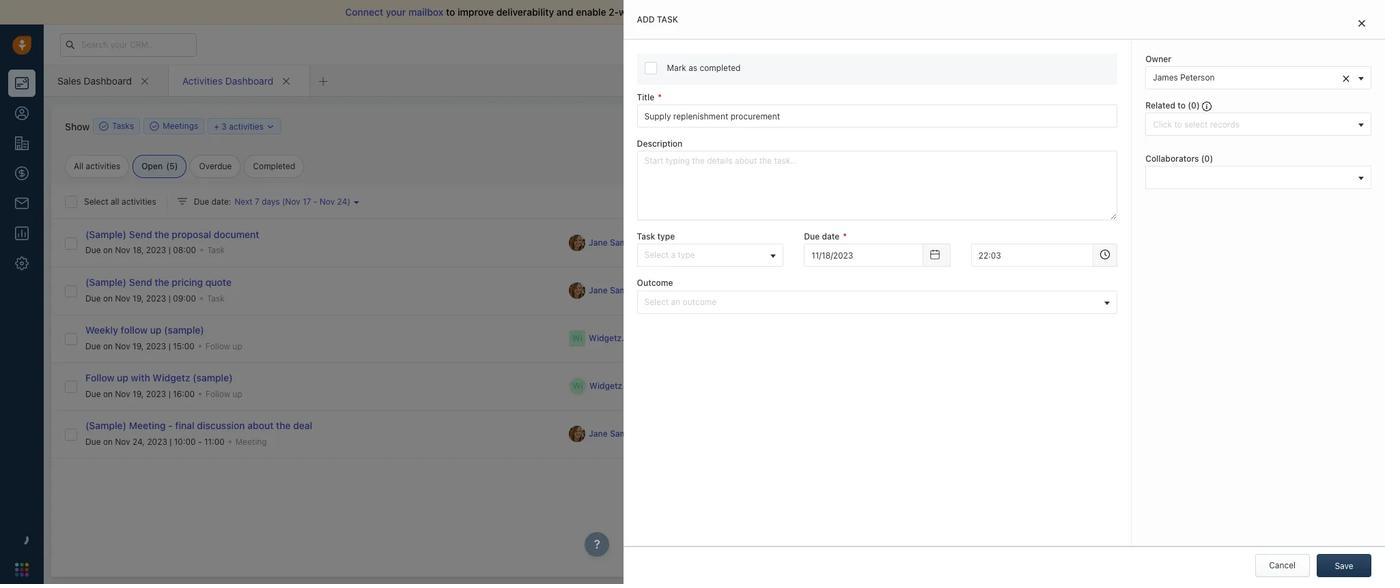 Task type: vqa. For each thing, say whether or not it's contained in the screenshot.
"Microsoft Teams"
yes



Task type: describe. For each thing, give the bounding box(es) containing it.
3 jane from the top
[[589, 429, 608, 439]]

due for weekly follow up (sample)
[[85, 341, 101, 351]]

date
[[822, 232, 840, 242]]

enable
[[576, 6, 606, 18]]

my
[[994, 140, 1007, 151]]

2 vertical spatial the
[[276, 420, 291, 432]]

(sample) for (sample) send the pricing quote
[[85, 277, 126, 288]]

due for (sample) meeting - final discussion about the deal
[[85, 437, 101, 447]]

an
[[671, 297, 680, 307]]

select for select all activities
[[84, 197, 108, 207]]

add task inside × 'tab panel'
[[637, 14, 678, 25]]

widgetz.io for follow up with widgetz (sample)
[[590, 381, 632, 392]]

0 vertical spatial 0
[[1191, 101, 1197, 111]]

×
[[1342, 70, 1350, 85]]

task inside × 'tab panel'
[[637, 232, 655, 242]]

jane sampleton (sample) link for (sample) send the proposal document
[[589, 237, 690, 249]]

about
[[247, 420, 274, 432]]

connect for connect video conferencing + calendar
[[990, 173, 1024, 184]]

2 vertical spatial -
[[198, 437, 202, 447]]

mark for document
[[865, 238, 885, 248]]

all
[[111, 197, 119, 207]]

due date
[[804, 232, 840, 242]]

0 horizontal spatial activities
[[86, 161, 120, 171]]

jane sampleton (sample) link for (sample) send the pricing quote
[[589, 285, 690, 297]]

select a type button
[[637, 244, 784, 267]]

type inside select a type button
[[678, 250, 695, 261]]

connect your mailbox to improve deliverability and enable 2-way sync of email conversations.
[[345, 6, 767, 18]]

1 vertical spatial calendar
[[1111, 173, 1146, 184]]

follow for weekly follow up (sample)
[[205, 341, 230, 351]]

( right configure
[[1188, 101, 1191, 111]]

on for (sample) meeting - final discussion about the deal
[[103, 437, 113, 447]]

( right collaborators
[[1201, 154, 1205, 164]]

19, for send
[[133, 293, 144, 304]]

widgetz.io (sample) link for weekly follow up (sample)
[[589, 333, 669, 345]]

explore
[[1127, 39, 1157, 49]]

peterson
[[1180, 72, 1215, 83]]

related
[[1146, 101, 1176, 111]]

16:00
[[173, 389, 195, 399]]

widgetz.io for weekly follow up (sample)
[[589, 334, 631, 344]]

configure
[[1147, 107, 1185, 117]]

09:00
[[173, 293, 196, 304]]

conferencing
[[1050, 173, 1102, 184]]

3
[[221, 121, 227, 131]]

add meeting button
[[823, 115, 903, 138]]

due for follow up with widgetz (sample)
[[85, 389, 101, 399]]

(sample) for (sample) meeting - final discussion about the deal
[[85, 420, 126, 432]]

add for add task button
[[755, 121, 771, 131]]

connect your mailbox link
[[345, 6, 446, 18]]

collaborators
[[1146, 154, 1199, 164]]

days
[[262, 197, 280, 207]]

select an outcome button
[[637, 291, 1118, 314]]

and
[[557, 6, 573, 18]]

outcome
[[637, 278, 673, 289]]

all activities
[[74, 161, 120, 171]]

weekly follow up (sample)
[[85, 325, 204, 336]]

show
[[65, 121, 90, 132]]

widgets
[[1187, 107, 1217, 117]]

dashboard for sales dashboard
[[84, 75, 132, 86]]

open
[[142, 161, 163, 171]]

widgetz
[[153, 372, 190, 384]]

24
[[337, 197, 347, 207]]

document
[[214, 229, 259, 241]]

your
[[386, 6, 406, 18]]

(sample) meeting - final discussion about the deal link
[[85, 420, 312, 432]]

(sample) send the pricing quote
[[85, 277, 232, 288]]

next 7 days ( nov 17 - nov 24 )
[[235, 197, 350, 207]]

sales dashboard
[[57, 75, 132, 86]]

my calendar
[[994, 140, 1049, 151]]

0 vertical spatial meeting
[[129, 420, 166, 432]]

19, for up
[[133, 389, 144, 399]]

cancel button
[[1255, 555, 1310, 578]]

3 jane sampleton (sample) link from the top
[[589, 429, 690, 440]]

jane for (sample) send the pricing quote
[[589, 286, 608, 296]]

proposal
[[172, 229, 211, 241]]

more
[[917, 121, 937, 131]]

configure widgets button
[[1126, 104, 1225, 120]]

save button
[[1317, 555, 1372, 578]]

plans
[[1159, 39, 1180, 49]]

sync
[[639, 6, 660, 18]]

| for final
[[170, 437, 172, 447]]

improve
[[458, 6, 494, 18]]

jane sampleton (sample) for (sample) send the proposal document
[[589, 238, 689, 248]]

collaborators ( 0 )
[[1146, 154, 1213, 164]]

× dialog
[[623, 0, 1385, 585]]

discussion
[[197, 420, 245, 432]]

description
[[637, 139, 683, 149]]

2023 for proposal
[[146, 245, 166, 256]]

up left with
[[117, 372, 128, 384]]

follow up with widgetz (sample) link
[[85, 372, 233, 384]]

mailbox
[[408, 6, 444, 18]]

way
[[619, 6, 637, 18]]

follow up for follow up with widgetz (sample)
[[206, 389, 242, 399]]

1 vertical spatial 17
[[994, 243, 1004, 255]]

10:00
[[174, 437, 196, 447]]

overdue
[[199, 161, 232, 171]]

follow
[[121, 325, 148, 336]]

activities for 3
[[229, 121, 264, 131]]

james
[[1153, 72, 1178, 83]]

task inside × 'tab panel'
[[657, 14, 678, 25]]

Click to select records search field
[[1150, 118, 1354, 132]]

add inside × 'tab panel'
[[637, 14, 655, 25]]

james peterson
[[1153, 72, 1215, 83]]

quick links
[[994, 546, 1046, 557]]

2023 for final
[[147, 437, 167, 447]]

widgetz.io (sample) link for follow up with widgetz (sample)
[[590, 381, 669, 392]]

(sample) for (sample) send the proposal document
[[85, 229, 126, 241]]

mark inside × 'tab panel'
[[667, 63, 686, 73]]

add task inside button
[[755, 121, 789, 131]]

links
[[1022, 546, 1046, 557]]

-- text field
[[804, 244, 923, 267]]

0 vertical spatial to
[[446, 6, 455, 18]]

activities
[[182, 75, 223, 86]]

related to ( 0 )
[[1146, 101, 1202, 111]]

| for widgetz
[[168, 389, 171, 399]]

sampleton for (sample) send the proposal document
[[610, 238, 652, 248]]

dashboard for activities dashboard
[[225, 75, 273, 86]]

17 nov
[[994, 243, 1024, 255]]

2023 for (sample)
[[146, 341, 166, 351]]

08:00
[[173, 245, 196, 256]]

3 sampleton from the top
[[610, 429, 652, 439]]

add task button
[[731, 115, 796, 138]]

+ inside button
[[214, 121, 219, 131]]

owner
[[1146, 54, 1172, 64]]

2-
[[609, 6, 619, 18]]

next
[[235, 197, 252, 207]]

send for pricing
[[129, 277, 152, 288]]

explore plans link
[[1120, 36, 1188, 53]]

widgetz.io (sample) for follow up with widgetz (sample)
[[590, 381, 669, 392]]

follow up for weekly follow up (sample)
[[205, 341, 242, 351]]

24,
[[133, 437, 145, 447]]

0 vertical spatial calendar
[[1010, 140, 1049, 151]]

explore plans
[[1127, 39, 1180, 49]]



Task type: locate. For each thing, give the bounding box(es) containing it.
due date:
[[194, 197, 231, 207]]

1 send from the top
[[129, 229, 152, 241]]

2 complete from the top
[[887, 286, 923, 296]]

calendar up teams
[[1111, 173, 1146, 184]]

1 vertical spatial send
[[129, 277, 152, 288]]

1 vertical spatial widgetz.io (sample) link
[[590, 381, 669, 392]]

jane
[[589, 238, 608, 248], [589, 286, 608, 296], [589, 429, 608, 439]]

1 vertical spatial select
[[645, 250, 669, 261]]

mark complete button for (sample) send the pricing quote
[[845, 279, 930, 303]]

0 vertical spatial +1
[[700, 238, 709, 248]]

1 horizontal spatial +
[[1104, 173, 1109, 184]]

0 vertical spatial select
[[84, 197, 108, 207]]

2 vertical spatial sampleton
[[610, 429, 652, 439]]

add inside add task button
[[755, 121, 771, 131]]

type right the a
[[678, 250, 695, 261]]

microsoft teams
[[1069, 193, 1133, 203]]

0 vertical spatial task
[[657, 14, 678, 25]]

1 vertical spatial connect
[[990, 173, 1024, 184]]

| left the "09:00"
[[168, 293, 171, 304]]

1 vertical spatial widgetz.io
[[590, 381, 632, 392]]

1 vertical spatial (sample)
[[85, 277, 126, 288]]

1 vertical spatial mark complete button
[[845, 279, 930, 303]]

2 vertical spatial jane sampleton (sample)
[[589, 429, 689, 439]]

3 jane sampleton (sample) from the top
[[589, 429, 689, 439]]

select all activities
[[84, 197, 156, 207]]

0 vertical spatial +
[[214, 121, 219, 131]]

(sample)
[[654, 238, 689, 248], [654, 286, 689, 296], [164, 325, 204, 336], [634, 334, 669, 344], [193, 372, 233, 384], [634, 381, 669, 392], [654, 429, 689, 439]]

jane for (sample) send the proposal document
[[589, 238, 608, 248]]

widgetz.io
[[589, 334, 631, 344], [590, 381, 632, 392]]

mark as completed
[[667, 63, 741, 73]]

due for (sample) send the proposal document
[[85, 245, 101, 256]]

complete down '--' text box
[[887, 286, 923, 296]]

mark complete button for (sample) send the proposal document
[[845, 231, 930, 255]]

2 horizontal spatial add
[[847, 121, 862, 131]]

send up due on nov 18, 2023 | 08:00
[[129, 229, 152, 241]]

teams
[[1108, 193, 1133, 203]]

1 horizontal spatial task
[[773, 121, 789, 131]]

18,
[[133, 245, 144, 256]]

0 horizontal spatial dashboard
[[84, 75, 132, 86]]

1 vertical spatial -
[[168, 420, 173, 432]]

1 horizontal spatial 17
[[994, 243, 1004, 255]]

1 dashboard from the left
[[84, 75, 132, 86]]

0 vertical spatial jane sampleton (sample)
[[589, 238, 689, 248]]

mark
[[667, 63, 686, 73], [865, 238, 885, 248], [865, 286, 885, 296]]

due on nov 18, 2023 | 08:00
[[85, 245, 196, 256]]

( right days
[[282, 197, 285, 207]]

activities for all
[[122, 197, 156, 207]]

follow up right 15:00
[[205, 341, 242, 351]]

the up due on nov 18, 2023 | 08:00
[[155, 229, 169, 241]]

close image
[[1359, 19, 1365, 27]]

select a type
[[645, 250, 695, 261]]

0 vertical spatial (sample)
[[85, 229, 126, 241]]

0 horizontal spatial connect
[[345, 6, 383, 18]]

| for pricing
[[168, 293, 171, 304]]

1 +1 from the top
[[700, 238, 709, 248]]

- left 'final'
[[168, 420, 173, 432]]

2 on from the top
[[103, 293, 113, 304]]

on up weekly
[[103, 293, 113, 304]]

+1
[[700, 238, 709, 248], [700, 286, 709, 296]]

1 vertical spatial task
[[207, 245, 225, 256]]

None text field
[[971, 244, 1094, 267]]

0 vertical spatial task
[[637, 232, 655, 242]]

0 vertical spatial activities
[[229, 121, 264, 131]]

1 horizontal spatial add
[[755, 121, 771, 131]]

0 horizontal spatial task
[[657, 14, 678, 25]]

select left all
[[84, 197, 108, 207]]

1 vertical spatial sampleton
[[610, 286, 652, 296]]

follow up up the discussion
[[206, 389, 242, 399]]

5 on from the top
[[103, 437, 113, 447]]

add
[[637, 14, 655, 25], [755, 121, 771, 131], [847, 121, 862, 131]]

the for pricing
[[155, 277, 169, 288]]

connect left video
[[990, 173, 1024, 184]]

meeting down about
[[236, 437, 267, 447]]

2 vertical spatial (sample)
[[85, 420, 126, 432]]

connect left your
[[345, 6, 383, 18]]

mark left as
[[667, 63, 686, 73]]

select
[[84, 197, 108, 207], [645, 250, 669, 261], [645, 297, 669, 307]]

1 vertical spatial 19,
[[133, 341, 144, 351]]

0 vertical spatial jane sampleton (sample) link
[[589, 237, 690, 249]]

follow up the discussion
[[206, 389, 230, 399]]

(sample) down all
[[85, 229, 126, 241]]

due for (sample) send the pricing quote
[[85, 293, 101, 304]]

completed
[[700, 63, 741, 73]]

0 vertical spatial connect
[[345, 6, 383, 18]]

dashboard up + 3 activities button
[[225, 75, 273, 86]]

up up the discussion
[[233, 389, 242, 399]]

add inside add meeting button
[[847, 121, 862, 131]]

task down document
[[207, 245, 225, 256]]

19, down with
[[133, 389, 144, 399]]

dashboard right the sales
[[84, 75, 132, 86]]

0 horizontal spatial 0
[[1191, 101, 1197, 111]]

select for select a type
[[645, 250, 669, 261]]

due on nov 19, 2023 | 09:00
[[85, 293, 196, 304]]

0 horizontal spatial 17
[[303, 197, 311, 207]]

1 vertical spatial type
[[678, 250, 695, 261]]

follow up with widgetz (sample)
[[85, 372, 233, 384]]

select left the a
[[645, 250, 669, 261]]

to right mailbox at the left
[[446, 6, 455, 18]]

1 complete from the top
[[887, 238, 923, 248]]

1 vertical spatial widgetz.io (sample)
[[590, 381, 669, 392]]

the left pricing
[[155, 277, 169, 288]]

| for (sample)
[[168, 341, 171, 351]]

1 mark complete button from the top
[[845, 231, 930, 255]]

(sample) up due on nov 19, 2023 | 09:00
[[85, 277, 126, 288]]

2 vertical spatial task
[[207, 293, 225, 304]]

1 on from the top
[[103, 245, 113, 256]]

down image
[[266, 122, 275, 131]]

1 vertical spatial jane
[[589, 286, 608, 296]]

due on nov 19, 2023 | 16:00
[[85, 389, 195, 399]]

jane sampleton (sample) link
[[589, 237, 690, 249], [589, 285, 690, 297], [589, 429, 690, 440]]

1 vertical spatial meeting
[[236, 437, 267, 447]]

(sample) down due on nov 19, 2023 | 16:00 at the left bottom of page
[[85, 420, 126, 432]]

on for (sample) send the proposal document
[[103, 245, 113, 256]]

0 horizontal spatial type
[[657, 232, 675, 242]]

| for proposal
[[169, 245, 171, 256]]

0 vertical spatial type
[[657, 232, 675, 242]]

2 jane sampleton (sample) link from the top
[[589, 285, 690, 297]]

microsoft teams button
[[1048, 190, 1140, 207]]

Title text field
[[637, 105, 1118, 128]]

on down follow up with widgetz (sample) link
[[103, 389, 113, 399]]

complete
[[887, 238, 923, 248], [887, 286, 923, 296]]

3 on from the top
[[103, 341, 113, 351]]

to inside × 'tab panel'
[[1178, 101, 1186, 111]]

1 horizontal spatial dashboard
[[225, 75, 273, 86]]

1 horizontal spatial activities
[[122, 197, 156, 207]]

19,
[[133, 293, 144, 304], [133, 341, 144, 351], [133, 389, 144, 399]]

1 (sample) from the top
[[85, 229, 126, 241]]

11:00
[[204, 437, 225, 447]]

2 (sample) from the top
[[85, 277, 126, 288]]

1 19, from the top
[[133, 293, 144, 304]]

0 vertical spatial widgetz.io (sample) link
[[589, 333, 669, 345]]

1 horizontal spatial calendar
[[1111, 173, 1146, 184]]

on left 24,
[[103, 437, 113, 447]]

task inside button
[[773, 121, 789, 131]]

1 vertical spatial follow up
[[206, 389, 242, 399]]

meeting up due on nov 24, 2023 | 10:00 - 11:00
[[129, 420, 166, 432]]

0 vertical spatial add task
[[637, 14, 678, 25]]

task up select a type
[[637, 232, 655, 242]]

3 19, from the top
[[133, 389, 144, 399]]

add for add meeting button
[[847, 121, 862, 131]]

follow for follow up with widgetz (sample)
[[206, 389, 230, 399]]

1 vertical spatial mark complete
[[865, 286, 923, 296]]

1 horizontal spatial meeting
[[236, 437, 267, 447]]

the for proposal
[[155, 229, 169, 241]]

quote
[[205, 277, 232, 288]]

2 19, from the top
[[133, 341, 144, 351]]

connect for connect your mailbox to improve deliverability and enable 2-way sync of email conversations.
[[345, 6, 383, 18]]

+1 for quote
[[700, 286, 709, 296]]

2 vertical spatial follow
[[206, 389, 230, 399]]

mark down '--' text box
[[865, 286, 885, 296]]

× tab panel
[[623, 0, 1385, 585]]

| left 08:00
[[169, 245, 171, 256]]

1 vertical spatial +1
[[700, 286, 709, 296]]

0 vertical spatial widgetz.io
[[589, 334, 631, 344]]

email
[[675, 6, 699, 18]]

task for quote
[[207, 293, 225, 304]]

deliverability
[[496, 6, 554, 18]]

2 vertical spatial select
[[645, 297, 669, 307]]

0 vertical spatial 17
[[303, 197, 311, 207]]

mark complete button down '--' text box
[[845, 279, 930, 303]]

sampleton for (sample) send the pricing quote
[[610, 286, 652, 296]]

0 horizontal spatial add
[[637, 14, 655, 25]]

(sample) send the proposal document link
[[85, 229, 259, 241]]

calendar
[[1010, 140, 1049, 151], [1111, 173, 1146, 184]]

0 horizontal spatial to
[[446, 6, 455, 18]]

meetings
[[163, 121, 198, 131]]

select an outcome
[[645, 297, 717, 307]]

send up due on nov 19, 2023 | 09:00
[[129, 277, 152, 288]]

deal
[[293, 420, 312, 432]]

video
[[1026, 173, 1047, 184]]

0 vertical spatial mark complete button
[[845, 231, 930, 255]]

select for select an outcome
[[645, 297, 669, 307]]

1 horizontal spatial add task
[[755, 121, 789, 131]]

19, down (sample) send the pricing quote link
[[133, 293, 144, 304]]

jane sampleton (sample) for (sample) send the pricing quote
[[589, 286, 689, 296]]

save
[[1335, 561, 1353, 572]]

all
[[74, 161, 83, 171]]

on left the 18,
[[103, 245, 113, 256]]

1 vertical spatial +
[[1104, 173, 1109, 184]]

of
[[663, 6, 672, 18]]

19, down follow
[[133, 341, 144, 351]]

0 vertical spatial the
[[155, 229, 169, 241]]

1 vertical spatial mark
[[865, 238, 885, 248]]

0 vertical spatial send
[[129, 229, 152, 241]]

freshworks switcher image
[[15, 563, 29, 577]]

nov
[[285, 197, 300, 207], [320, 197, 335, 207], [1006, 243, 1024, 255], [115, 245, 130, 256], [115, 293, 130, 304], [115, 341, 130, 351], [115, 389, 130, 399], [115, 437, 130, 447]]

2 vertical spatial activities
[[122, 197, 156, 207]]

0 vertical spatial mark
[[667, 63, 686, 73]]

2023 down weekly follow up (sample) link
[[146, 341, 166, 351]]

complete for (sample) send the pricing quote
[[887, 286, 923, 296]]

+ 3 activities
[[214, 121, 264, 131]]

mark complete down start typing the details about the task… text box
[[865, 238, 923, 248]]

2 +1 from the top
[[700, 286, 709, 296]]

0 horizontal spatial -
[[168, 420, 173, 432]]

follow
[[205, 341, 230, 351], [85, 372, 114, 384], [206, 389, 230, 399]]

0 vertical spatial follow up
[[205, 341, 242, 351]]

send email image
[[1250, 39, 1260, 50]]

2 vertical spatial 19,
[[133, 389, 144, 399]]

2 sampleton from the top
[[610, 286, 652, 296]]

2 vertical spatial jane
[[589, 429, 608, 439]]

2023 down (sample) send the pricing quote link
[[146, 293, 166, 304]]

0 vertical spatial -
[[313, 197, 317, 207]]

weekly
[[85, 325, 118, 336]]

1 jane sampleton (sample) link from the top
[[589, 237, 690, 249]]

2 vertical spatial jane sampleton (sample) link
[[589, 429, 690, 440]]

2 horizontal spatial activities
[[229, 121, 264, 131]]

2 mark complete from the top
[[865, 286, 923, 296]]

| left 15:00
[[168, 341, 171, 351]]

follow right 15:00
[[205, 341, 230, 351]]

on for weekly follow up (sample)
[[103, 341, 113, 351]]

1 jane sampleton (sample) from the top
[[589, 238, 689, 248]]

1 vertical spatial jane sampleton (sample)
[[589, 286, 689, 296]]

2023 right 24,
[[147, 437, 167, 447]]

2 dashboard from the left
[[225, 75, 273, 86]]

5
[[169, 161, 175, 171]]

task down quote
[[207, 293, 225, 304]]

0 vertical spatial widgetz.io (sample)
[[589, 334, 669, 344]]

3 (sample) from the top
[[85, 420, 126, 432]]

1 mark complete from the top
[[865, 238, 923, 248]]

0 right collaborators
[[1205, 154, 1210, 164]]

2 jane from the top
[[589, 286, 608, 296]]

add meeting
[[847, 121, 896, 131]]

a
[[671, 250, 676, 261]]

widgetz.io (sample) for weekly follow up (sample)
[[589, 334, 669, 344]]

0 vertical spatial complete
[[887, 238, 923, 248]]

complete for (sample) send the proposal document
[[887, 238, 923, 248]]

activities dashboard
[[182, 75, 273, 86]]

the left deal
[[276, 420, 291, 432]]

due on nov 24, 2023 | 10:00 - 11:00
[[85, 437, 225, 447]]

configure widgets
[[1147, 107, 1217, 117]]

on for (sample) send the pricing quote
[[103, 293, 113, 304]]

2023 for widgetz
[[146, 389, 166, 399]]

1 vertical spatial 0
[[1205, 154, 1210, 164]]

15:00
[[173, 341, 195, 351]]

1 vertical spatial jane sampleton (sample) link
[[589, 285, 690, 297]]

mark right date
[[865, 238, 885, 248]]

- left 24
[[313, 197, 317, 207]]

7
[[255, 197, 259, 207]]

final
[[175, 420, 194, 432]]

2 send from the top
[[129, 277, 152, 288]]

meeting
[[129, 420, 166, 432], [236, 437, 267, 447]]

1 vertical spatial activities
[[86, 161, 120, 171]]

4 on from the top
[[103, 389, 113, 399]]

conversations.
[[701, 6, 767, 18]]

+ left '3'
[[214, 121, 219, 131]]

mark complete button right date
[[845, 231, 930, 255]]

to left widgets
[[1178, 101, 1186, 111]]

activities inside button
[[229, 121, 264, 131]]

follow left with
[[85, 372, 114, 384]]

2023 for pricing
[[146, 293, 166, 304]]

none text field inside × 'tab panel'
[[971, 244, 1094, 267]]

2 jane sampleton (sample) from the top
[[589, 286, 689, 296]]

mark complete down '--' text box
[[865, 286, 923, 296]]

0 vertical spatial mark complete
[[865, 238, 923, 248]]

| left 16:00 on the bottom left of the page
[[168, 389, 171, 399]]

Search your CRM... text field
[[60, 33, 197, 56]]

1 horizontal spatial connect
[[990, 173, 1024, 184]]

more button
[[907, 115, 961, 138], [907, 115, 961, 138]]

| left 10:00
[[170, 437, 172, 447]]

on down weekly
[[103, 341, 113, 351]]

0 horizontal spatial +
[[214, 121, 219, 131]]

task type
[[637, 232, 675, 242]]

+ 3 activities link
[[214, 120, 275, 133]]

outcome
[[683, 297, 717, 307]]

2 horizontal spatial -
[[313, 197, 317, 207]]

up right follow
[[150, 325, 162, 336]]

0 vertical spatial sampleton
[[610, 238, 652, 248]]

connect
[[345, 6, 383, 18], [990, 173, 1024, 184]]

select inside button
[[645, 297, 669, 307]]

send for proposal
[[129, 229, 152, 241]]

0 down peterson
[[1191, 101, 1197, 111]]

+1 up outcome
[[700, 286, 709, 296]]

quick
[[994, 546, 1020, 557]]

select inside button
[[645, 250, 669, 261]]

cancel
[[1269, 561, 1296, 571]]

2 vertical spatial mark
[[865, 286, 885, 296]]

mark complete for document
[[865, 238, 923, 248]]

with
[[131, 372, 150, 384]]

type up select a type
[[657, 232, 675, 242]]

0 horizontal spatial meeting
[[129, 420, 166, 432]]

1 horizontal spatial 0
[[1205, 154, 1210, 164]]

+ up microsoft teams in the top right of the page
[[1104, 173, 1109, 184]]

2023 down follow up with widgetz (sample) link
[[146, 389, 166, 399]]

1 vertical spatial task
[[773, 121, 789, 131]]

2023 right the 18,
[[146, 245, 166, 256]]

1 jane from the top
[[589, 238, 608, 248]]

+
[[214, 121, 219, 131], [1104, 173, 1109, 184]]

1 sampleton from the top
[[610, 238, 652, 248]]

Start typing the details about the task… text field
[[637, 151, 1118, 221]]

calendar right my
[[1010, 140, 1049, 151]]

on for follow up with widgetz (sample)
[[103, 389, 113, 399]]

(sample) meeting - final discussion about the deal
[[85, 420, 312, 432]]

mark complete button
[[845, 231, 930, 255], [845, 279, 930, 303]]

0 horizontal spatial calendar
[[1010, 140, 1049, 151]]

as
[[689, 63, 697, 73]]

complete down start typing the details about the task… text box
[[887, 238, 923, 248]]

1 horizontal spatial -
[[198, 437, 202, 447]]

( right the open
[[166, 161, 169, 171]]

0 vertical spatial jane
[[589, 238, 608, 248]]

type
[[657, 232, 675, 242], [678, 250, 695, 261]]

pricing
[[172, 277, 203, 288]]

+ 3 activities button
[[208, 118, 282, 135]]

19, for follow
[[133, 341, 144, 351]]

1 horizontal spatial type
[[678, 250, 695, 261]]

0 vertical spatial 19,
[[133, 293, 144, 304]]

- left 11:00 on the bottom left of page
[[198, 437, 202, 447]]

date:
[[212, 197, 231, 207]]

task
[[637, 232, 655, 242], [207, 245, 225, 256], [207, 293, 225, 304]]

select down outcome at the top left of the page
[[645, 297, 669, 307]]

+1 for document
[[700, 238, 709, 248]]

2 mark complete button from the top
[[845, 279, 930, 303]]

due inside × 'tab panel'
[[804, 232, 820, 242]]

up right 15:00
[[232, 341, 242, 351]]

mark complete for quote
[[865, 286, 923, 296]]

task for document
[[207, 245, 225, 256]]

mark for quote
[[865, 286, 885, 296]]

1 vertical spatial follow
[[85, 372, 114, 384]]

(sample)
[[85, 229, 126, 241], [85, 277, 126, 288], [85, 420, 126, 432]]

0
[[1191, 101, 1197, 111], [1205, 154, 1210, 164]]

+1 right task type
[[700, 238, 709, 248]]



